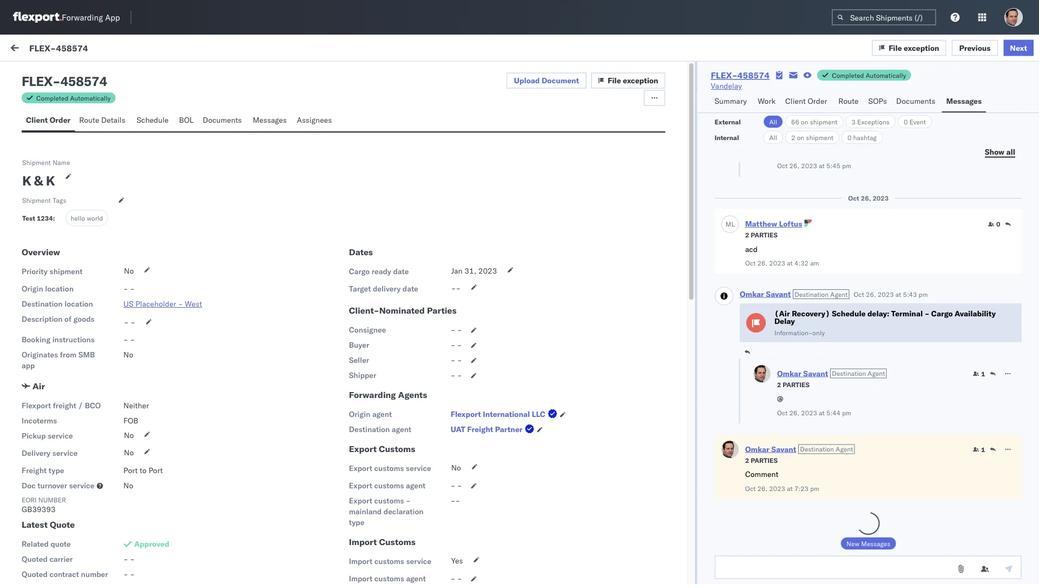 Task type: vqa. For each thing, say whether or not it's contained in the screenshot.


Task type: locate. For each thing, give the bounding box(es) containing it.
your down 'when'
[[58, 434, 73, 443]]

1 vertical spatial 2 parties
[[777, 381, 809, 389]]

6 pm from the top
[[423, 543, 434, 552]]

2 for acd
[[745, 231, 749, 239]]

final
[[114, 434, 129, 443]]

name
[[53, 158, 70, 166]]

0 horizontal spatial messages
[[253, 115, 287, 125]]

0 vertical spatial 5:44
[[826, 409, 840, 417]]

no right status
[[124, 448, 134, 458]]

1 vertical spatial delivery
[[131, 434, 158, 443]]

1 vertical spatial internal
[[715, 133, 739, 142]]

parties for acd
[[751, 231, 777, 239]]

my work
[[11, 42, 59, 57]]

export for export customs agent
[[349, 481, 372, 491]]

status of your shipment
[[102, 444, 183, 454]]

date
[[393, 267, 409, 276], [403, 284, 418, 294]]

related for related quote
[[22, 540, 49, 549]]

automatically up item/shipment on the right of page
[[866, 71, 906, 79]]

of for status
[[126, 444, 132, 454]]

port right to
[[149, 466, 163, 476]]

1 customs from the top
[[374, 464, 404, 473]]

0 vertical spatial order
[[808, 96, 827, 106]]

internal inside button
[[73, 69, 99, 78]]

3 exception: from the top
[[34, 482, 73, 492]]

customs down export customs agent at left
[[374, 496, 404, 506]]

6 edt from the top
[[436, 543, 450, 552]]

service for doc turnover service
[[69, 481, 94, 491]]

on down 66
[[797, 133, 804, 142]]

1 horizontal spatial port
[[149, 466, 163, 476]]

0 vertical spatial forwarding
[[62, 12, 103, 22]]

import customs service
[[349, 557, 431, 566]]

schedule inside button
[[137, 115, 169, 125]]

4 resize handle column header from the left
[[1020, 90, 1033, 573]]

0 horizontal spatial type
[[49, 466, 64, 476]]

0 vertical spatial recovery)
[[792, 309, 830, 319]]

at inside @ oct 26, 2023 at 5:44 pm
[[819, 409, 825, 417]]

0 vertical spatial location
[[45, 284, 74, 294]]

savant right the :
[[77, 215, 101, 224]]

26, inside @ oct 26, 2023 at 5:44 pm
[[789, 409, 799, 417]]

message (0)
[[131, 44, 177, 54]]

import down the import customs service
[[349, 574, 373, 584]]

2 1 button from the top
[[973, 445, 985, 454]]

description of goods
[[22, 314, 95, 324]]

order up 66 on shipment
[[808, 96, 827, 106]]

external inside button
[[17, 69, 46, 78]]

1 vertical spatial all button
[[763, 131, 783, 144]]

omkar savant up filing
[[53, 166, 101, 175]]

am right 4:32
[[810, 259, 819, 267]]

show all
[[985, 147, 1015, 156]]

work for related
[[834, 94, 848, 102]]

1 horizontal spatial message
[[131, 44, 163, 54]]

5:43
[[903, 290, 917, 299]]

458574
[[56, 42, 88, 53], [738, 70, 770, 81], [60, 73, 107, 89], [832, 126, 860, 135], [832, 342, 860, 352], [832, 413, 860, 422], [832, 543, 860, 552]]

agent down the import customs service
[[406, 574, 426, 584]]

1 quoted from the top
[[22, 555, 48, 564]]

event
[[910, 118, 926, 126]]

external down my work
[[17, 69, 46, 78]]

2 all from the top
[[769, 133, 777, 142]]

1 vertical spatial omkar savant destination agent
[[777, 369, 885, 378]]

2 parties
[[745, 231, 777, 239], [777, 381, 809, 389], [745, 457, 777, 465]]

pm up declaration
[[423, 483, 434, 493]]

omkar savant destination agent up @ oct 26, 2023 at 5:44 pm
[[777, 369, 885, 378]]

delivery down ready
[[373, 284, 401, 294]]

2 flex- 458574 from the top
[[810, 342, 860, 352]]

omkar savant down with
[[53, 464, 101, 473]]

item/shipment
[[850, 94, 894, 102]]

order up "latent messaging test."
[[50, 115, 71, 125]]

omkar down "tags"
[[53, 215, 75, 224]]

destination down "origin agent"
[[349, 425, 390, 434]]

4 omkar savant from the top
[[53, 263, 101, 273]]

1 vertical spatial all
[[769, 133, 777, 142]]

0 vertical spatial origin
[[22, 284, 43, 294]]

savant up @ oct 26, 2023 at 5:44 pm
[[803, 369, 828, 378]]

delivery
[[22, 449, 50, 458]]

bco
[[85, 401, 101, 411]]

file exception down search shipments (/) text field
[[889, 43, 939, 52]]

3 omkar savant from the top
[[53, 215, 101, 224]]

oct 26, 2023, 5:44 pm edt for 458574
[[353, 543, 450, 552]]

None text field
[[715, 556, 1022, 580]]

5:44
[[826, 409, 840, 417], [405, 483, 421, 493], [405, 543, 421, 552]]

quote
[[51, 540, 71, 549]]

agent down flex- 2271801
[[830, 290, 848, 299]]

work left item/shipment on the right of page
[[834, 94, 848, 102]]

status
[[102, 444, 124, 454]]

2 export from the top
[[349, 464, 372, 473]]

(0) for message (0)
[[163, 44, 177, 54]]

service for import customs service
[[406, 557, 431, 566]]

1 vertical spatial parties
[[783, 381, 809, 389]]

customs for import customs
[[379, 537, 416, 548]]

- -
[[123, 284, 135, 294], [124, 318, 135, 327], [451, 325, 462, 335], [123, 335, 135, 345], [451, 340, 462, 350], [451, 356, 462, 365], [451, 371, 462, 380], [451, 481, 462, 491], [123, 555, 135, 564], [123, 570, 135, 579], [451, 574, 462, 584]]

1 horizontal spatial 0
[[904, 118, 908, 126]]

0 horizontal spatial @
[[32, 553, 39, 562]]

message down flex
[[34, 94, 60, 102]]

service up export customs agent at left
[[406, 464, 431, 473]]

oct 26, 2023, 5:45 pm edt down nominated
[[353, 342, 450, 352]]

6 omkar savant from the top
[[53, 393, 101, 403]]

import down "mainland"
[[349, 537, 377, 548]]

2 vertical spatial 2 parties button
[[745, 455, 777, 465]]

oct 26, 2023, 5:46 pm edt
[[353, 277, 450, 287]]

0 vertical spatial parties
[[751, 231, 777, 239]]

buyer
[[349, 340, 369, 350]]

latest
[[22, 520, 48, 530]]

messages inside button
[[861, 540, 890, 548]]

file up category
[[608, 76, 621, 85]]

1 vertical spatial of
[[126, 444, 132, 454]]

no down fob
[[124, 431, 134, 440]]

1 horizontal spatial flexport
[[451, 410, 481, 419]]

4 pm from the top
[[423, 413, 434, 422]]

you inside cargo takes impact your shipment's final delivery update you with
[[58, 444, 71, 454]]

0 vertical spatial flex- 458574
[[810, 126, 860, 135]]

1 horizontal spatial exception
[[904, 43, 939, 52]]

0 horizontal spatial k
[[22, 173, 31, 189]]

5 customs from the top
[[374, 574, 404, 584]]

delivery down the takes
[[131, 434, 158, 443]]

cargo up the target
[[349, 267, 370, 276]]

are
[[45, 412, 56, 421]]

agent for @
[[868, 370, 885, 378]]

3
[[852, 118, 856, 126]]

0 vertical spatial am
[[37, 185, 47, 194]]

0 horizontal spatial client
[[26, 115, 48, 125]]

boat!
[[105, 233, 123, 243]]

0 horizontal spatial message
[[34, 94, 60, 102]]

k
[[22, 173, 31, 189], [46, 173, 55, 189]]

work for my
[[31, 42, 59, 57]]

origin for origin location
[[22, 284, 43, 294]]

1 vertical spatial automatically
[[70, 94, 111, 102]]

2 parties down matthew at the right top
[[745, 231, 777, 239]]

1 shipment from the top
[[22, 158, 51, 166]]

number
[[81, 570, 108, 579]]

savant up test.
[[77, 117, 101, 127]]

flexport international llc link
[[451, 409, 560, 420]]

0 horizontal spatial origin
[[22, 284, 43, 294]]

parties up @ oct 26, 2023 at 5:44 pm
[[783, 381, 809, 389]]

1 horizontal spatial messages
[[861, 540, 890, 548]]

import work
[[80, 44, 123, 54]]

1 horizontal spatial documents
[[896, 96, 936, 106]]

2 exception: from the top
[[34, 342, 73, 351]]

5 edt from the top
[[436, 483, 450, 493]]

omkar savant destination agent up comment oct 26, 2023 at 7:23 pm
[[745, 445, 853, 454]]

0 for hashtag
[[848, 133, 852, 142]]

1 vertical spatial location
[[64, 299, 93, 309]]

external (0)
[[17, 69, 62, 78]]

0
[[904, 118, 908, 126], [848, 133, 852, 142], [996, 220, 1000, 228]]

2 parties button for acd
[[745, 230, 777, 240]]

freight
[[467, 425, 493, 434], [22, 466, 47, 476]]

0 vertical spatial work
[[105, 44, 123, 54]]

location up destination location
[[45, 284, 74, 294]]

all
[[1006, 147, 1015, 156]]

resize handle column header for message
[[336, 90, 349, 573]]

quoted down 'quoted carrier'
[[22, 570, 48, 579]]

2 oct 26, 2023, 5:44 pm edt from the top
[[353, 543, 450, 552]]

1 all from the top
[[769, 118, 777, 126]]

type up doc turnover service
[[49, 466, 64, 476]]

oct inside @ oct 26, 2023 at 5:44 pm
[[777, 409, 787, 417]]

llc
[[532, 410, 545, 419]]

date for cargo ready date
[[393, 267, 409, 276]]

0 horizontal spatial of
[[64, 314, 72, 324]]

agent up export customs
[[392, 425, 411, 434]]

exception: for warehouse
[[34, 342, 73, 351]]

vandelay
[[711, 81, 742, 91]]

5:44 for 458574
[[405, 543, 421, 552]]

route up 3
[[839, 96, 859, 106]]

0 button
[[988, 220, 1000, 229]]

0 vertical spatial exception
[[904, 43, 939, 52]]

import inside import work button
[[80, 44, 103, 54]]

0 vertical spatial all button
[[763, 115, 783, 128]]

3 customs from the top
[[374, 496, 404, 506]]

1 horizontal spatial (air
[[774, 309, 790, 319]]

- inside export customs - mainland declaration type
[[406, 496, 411, 506]]

oct 26, 2023 at 5:43 pm
[[854, 290, 928, 299]]

0 vertical spatial client
[[785, 96, 806, 106]]

at inside acd oct 26, 2023 at 4:32 am
[[787, 259, 793, 267]]

1 vertical spatial date
[[403, 284, 418, 294]]

4 export from the top
[[349, 496, 372, 506]]

/
[[78, 401, 83, 411]]

k & k
[[22, 173, 55, 189]]

exception: for unknown
[[34, 282, 73, 291]]

matthew loftus button
[[745, 219, 802, 229]]

documents button
[[892, 91, 942, 113], [198, 110, 248, 132]]

4 edt from the top
[[436, 413, 450, 422]]

loftus
[[779, 219, 802, 229]]

bol
[[179, 115, 194, 125]]

1 vertical spatial customs
[[379, 444, 415, 455]]

3 resize handle column header from the left
[[792, 90, 805, 573]]

customs inside export customs - mainland declaration type
[[374, 496, 404, 506]]

1 horizontal spatial k
[[46, 173, 55, 189]]

2 shipment from the top
[[22, 196, 51, 204]]

completed automatically down "flex - 458574"
[[36, 94, 111, 102]]

import customs agent
[[349, 574, 426, 584]]

0 vertical spatial 1 button
[[973, 370, 985, 378]]

1 vertical spatial related
[[22, 540, 49, 549]]

oct 26, 2023, 5:44 pm edt down export customs service
[[353, 483, 450, 493]]

- inside the (air recovery) schedule delay: terminal - cargo availability delay information-only
[[925, 309, 929, 319]]

route
[[839, 96, 859, 106], [79, 115, 99, 125]]

origin agent
[[349, 410, 392, 419]]

internal up latest quote
[[32, 504, 59, 513]]

0 horizontal spatial forwarding
[[62, 12, 103, 22]]

tags
[[53, 196, 66, 204]]

of left goods
[[64, 314, 72, 324]]

pickup service
[[22, 431, 73, 441]]

agent for comment
[[836, 445, 853, 453]]

order
[[808, 96, 827, 106], [50, 115, 71, 125]]

uat freight partner
[[451, 425, 523, 434]]

1 vertical spatial work
[[758, 96, 776, 106]]

1 vertical spatial shipment
[[22, 196, 51, 204]]

omkar savant down 'quote'
[[53, 534, 101, 543]]

resize handle column header for related work item/shipment
[[1020, 90, 1033, 573]]

summary button
[[710, 91, 754, 113]]

5:44 inside @ oct 26, 2023 at 5:44 pm
[[826, 409, 840, 417]]

destination up 7:23
[[800, 445, 834, 453]]

omkar savant up messaging at left
[[53, 117, 101, 127]]

origin down priority
[[22, 284, 43, 294]]

next button
[[1004, 40, 1034, 56]]

route left details
[[79, 115, 99, 125]]

2 all button from the top
[[763, 131, 783, 144]]

internal down summary button
[[715, 133, 739, 142]]

import work button
[[76, 35, 127, 64]]

work up external (0)
[[31, 42, 59, 57]]

1 vertical spatial oct 26, 2023, 5:44 pm edt
[[353, 543, 450, 552]]

2 parties button for @
[[777, 380, 809, 389]]

destination agent
[[349, 425, 411, 434]]

2 parties for @
[[777, 381, 809, 389]]

1 vertical spatial your
[[58, 434, 73, 443]]

internal down import work button in the top of the page
[[73, 69, 99, 78]]

0 vertical spatial file exception
[[889, 43, 939, 52]]

0 vertical spatial work
[[31, 42, 59, 57]]

0 horizontal spatial freight
[[22, 466, 47, 476]]

2 vertical spatial 0
[[996, 220, 1000, 228]]

2 oct 26, 2023, 5:45 pm edt from the top
[[353, 413, 450, 422]]

(0) for internal (0)
[[101, 69, 115, 78]]

omkar savant button up comment
[[745, 445, 796, 454]]

oct 26, 2023, 5:44 pm edt
[[353, 483, 450, 493], [353, 543, 450, 552]]

quoted for quoted contract number
[[22, 570, 48, 579]]

0 vertical spatial messages
[[946, 96, 982, 106]]

1 flex- 458574 from the top
[[810, 126, 860, 135]]

cargo inside the (air recovery) schedule delay: terminal - cargo availability delay information-only
[[931, 309, 953, 319]]

0 vertical spatial 2 parties
[[745, 231, 777, 239]]

shipment down i
[[22, 196, 51, 204]]

1 vertical spatial client order
[[26, 115, 71, 125]]

omkar savant button up @ oct 26, 2023 at 5:44 pm
[[777, 369, 828, 378]]

3 flex- 458574 from the top
[[810, 413, 860, 422]]

3 export from the top
[[349, 481, 372, 491]]

import for import customs agent
[[349, 574, 373, 584]]

0 horizontal spatial work
[[31, 42, 59, 57]]

flex-458574 down forwarding app link
[[29, 42, 88, 53]]

1 vertical spatial 2 parties button
[[777, 380, 809, 389]]

1 vertical spatial (air
[[75, 482, 90, 492]]

file exception up category
[[608, 76, 658, 85]]

1 horizontal spatial @
[[777, 394, 783, 404]]

test 1234 :
[[22, 214, 55, 222]]

destination up @ oct 26, 2023 at 5:44 pm
[[832, 370, 866, 378]]

oct inside comment oct 26, 2023 at 7:23 pm
[[745, 485, 756, 493]]

pm up the import customs service
[[423, 543, 434, 552]]

2 omkar savant from the top
[[53, 166, 101, 175]]

export customs - mainland declaration type
[[349, 496, 424, 527]]

26, inside comment oct 26, 2023 at 7:23 pm
[[757, 485, 767, 493]]

on right 66
[[801, 118, 808, 126]]

originates
[[22, 350, 58, 360]]

you down bco
[[90, 412, 102, 421]]

omkar savant up exception: unknown customs
[[53, 263, 101, 273]]

recovery) inside the (air recovery) schedule delay: terminal - cargo availability delay information-only
[[792, 309, 830, 319]]

1 horizontal spatial origin
[[349, 410, 370, 419]]

1 vertical spatial @
[[32, 553, 39, 562]]

client up latent
[[26, 115, 48, 125]]

route details
[[79, 115, 125, 125]]

0 vertical spatial completed
[[832, 71, 864, 79]]

customs for import customs service
[[374, 557, 404, 566]]

2 parties button up @ oct 26, 2023 at 5:44 pm
[[777, 380, 809, 389]]

internal
[[73, 69, 99, 78], [715, 133, 739, 142], [32, 504, 59, 513]]

external
[[17, 69, 46, 78], [715, 118, 741, 126]]

parties
[[751, 231, 777, 239], [783, 381, 809, 389], [751, 457, 777, 465]]

all for 66
[[769, 118, 777, 126]]

4 customs from the top
[[374, 557, 404, 566]]

5:45
[[826, 162, 840, 170], [405, 342, 421, 352], [405, 413, 421, 422]]

export for export customs service
[[349, 464, 372, 473]]

destination
[[794, 290, 829, 299], [22, 299, 63, 309], [832, 370, 866, 378], [349, 425, 390, 434], [800, 445, 834, 453]]

bol button
[[175, 110, 198, 132]]

2 edt from the top
[[436, 277, 450, 287]]

8 omkar savant from the top
[[53, 534, 101, 543]]

flexport for flexport international llc
[[451, 410, 481, 419]]

0 horizontal spatial exception
[[623, 76, 658, 85]]

pm down "agents"
[[423, 413, 434, 422]]

0 vertical spatial quoted
[[22, 555, 48, 564]]

forwarding for forwarding app
[[62, 12, 103, 22]]

1 horizontal spatial client order
[[785, 96, 827, 106]]

1 vertical spatial completed automatically
[[36, 94, 111, 102]]

(0) down my work
[[48, 69, 62, 78]]

2 customs from the top
[[374, 481, 404, 491]]

flexport up uat
[[451, 410, 481, 419]]

1 resize handle column header from the left
[[336, 90, 349, 573]]

delivery inside cargo takes impact your shipment's final delivery update you with
[[131, 434, 158, 443]]

notifying
[[58, 412, 88, 421]]

2 pm from the top
[[423, 277, 434, 287]]

am
[[37, 185, 47, 194], [810, 259, 819, 267]]

export
[[349, 444, 377, 455], [349, 464, 372, 473], [349, 481, 372, 491], [349, 496, 372, 506]]

customs down export customs service
[[374, 481, 404, 491]]

resize handle column header
[[336, 90, 349, 573], [564, 90, 577, 573], [792, 90, 805, 573], [1020, 90, 1033, 573]]

savant
[[77, 117, 101, 127], [77, 166, 101, 175], [77, 215, 101, 224], [77, 263, 101, 273], [766, 289, 791, 299], [77, 323, 101, 332], [803, 369, 828, 378], [77, 393, 101, 403], [771, 445, 796, 454], [77, 464, 101, 473], [77, 534, 101, 543]]

0 horizontal spatial work
[[105, 44, 123, 54]]

type inside export customs - mainland declaration type
[[349, 518, 364, 527]]

automatically
[[866, 71, 906, 79], [70, 94, 111, 102]]

1 all button from the top
[[763, 115, 783, 128]]

pm down the parties
[[423, 342, 434, 352]]

message for message
[[34, 94, 60, 102]]

no for pickup service
[[124, 431, 134, 440]]

2 horizontal spatial internal
[[715, 133, 739, 142]]

customs up the import customs service
[[379, 537, 416, 548]]

1 export from the top
[[349, 444, 377, 455]]

forwarding left app
[[62, 12, 103, 22]]

flex- 458574 for you
[[810, 413, 860, 422]]

hashtag
[[853, 133, 877, 142]]

2 port from the left
[[149, 466, 163, 476]]

omkar up doc turnover service
[[53, 464, 75, 473]]

1 horizontal spatial order
[[808, 96, 827, 106]]

savant right quote
[[77, 534, 101, 543]]

jan 31, 2023
[[451, 266, 497, 276]]

0 inside 0 button
[[996, 220, 1000, 228]]

export inside export customs - mainland declaration type
[[349, 496, 372, 506]]

type
[[49, 466, 64, 476], [349, 518, 364, 527]]

1 vertical spatial --
[[451, 496, 460, 506]]

client order up latent
[[26, 115, 71, 125]]

0 vertical spatial cargo
[[349, 267, 370, 276]]

0 vertical spatial flex-458574
[[29, 42, 88, 53]]

2 vertical spatial agent
[[836, 445, 853, 453]]

1 button for comment
[[973, 445, 985, 454]]

flexport
[[22, 401, 51, 411], [451, 410, 481, 419]]

2 vertical spatial 2 parties
[[745, 457, 777, 465]]

0 vertical spatial your
[[120, 412, 135, 421]]

us
[[123, 299, 133, 309]]

1 horizontal spatial am
[[810, 259, 819, 267]]

(0) down import work button in the top of the page
[[101, 69, 115, 78]]

oct inside acd oct 26, 2023 at 4:32 am
[[745, 259, 756, 267]]

0 horizontal spatial flexport
[[22, 401, 51, 411]]

1 omkar savant from the top
[[53, 117, 101, 127]]

is
[[49, 363, 55, 373]]

cargo left availability
[[931, 309, 953, 319]]

1 exception: from the top
[[34, 282, 73, 291]]

all button for 66
[[763, 115, 783, 128]]

2 parties button for comment
[[745, 455, 777, 465]]

exception: unknown customs
[[34, 282, 142, 291]]

with
[[73, 444, 87, 454]]

1 2023, from the top
[[381, 126, 403, 135]]

@ inside @ oct 26, 2023 at 5:44 pm
[[777, 394, 783, 404]]

1 1 button from the top
[[973, 370, 985, 378]]

completed automatically
[[832, 71, 906, 79], [36, 94, 111, 102]]

am inside acd oct 26, 2023 at 4:32 am
[[810, 259, 819, 267]]

1 vertical spatial external
[[715, 118, 741, 126]]

omkar savant
[[53, 117, 101, 127], [53, 166, 101, 175], [53, 215, 101, 224], [53, 263, 101, 273], [53, 323, 101, 332], [53, 393, 101, 403], [53, 464, 101, 473], [53, 534, 101, 543]]

customs up us
[[111, 282, 142, 291]]

description
[[22, 314, 63, 324]]

origin
[[22, 284, 43, 294], [349, 410, 370, 419]]

1 vertical spatial quoted
[[22, 570, 48, 579]]

related up 66 on shipment
[[810, 94, 833, 102]]

1 oct 26, 2023, 5:44 pm edt from the top
[[353, 483, 450, 493]]

1 for comment
[[981, 446, 985, 454]]

2023, up destination agent
[[381, 413, 403, 422]]

import down import customs
[[349, 557, 373, 566]]

location up goods
[[64, 299, 93, 309]]

0 horizontal spatial file
[[608, 76, 621, 85]]

oct 26, 2023, 5:44 pm edt up the import customs service
[[353, 543, 450, 552]]

freight type
[[22, 466, 64, 476]]

recovery) down port to port
[[92, 482, 130, 492]]

client order up 66 on shipment
[[785, 96, 827, 106]]

(air right turnover
[[75, 482, 90, 492]]

flex-458574 up vandelay
[[711, 70, 770, 81]]

0 horizontal spatial automatically
[[70, 94, 111, 102]]

0 vertical spatial message
[[131, 44, 163, 54]]

2 quoted from the top
[[22, 570, 48, 579]]

resize handle column header for category
[[792, 90, 805, 573]]

at inside comment oct 26, 2023 at 7:23 pm
[[787, 485, 793, 493]]

2023, down export customs service
[[381, 483, 403, 493]]

your up cargo
[[120, 412, 135, 421]]

2 up comment
[[745, 457, 749, 465]]

savant down with
[[77, 464, 101, 473]]

hello world
[[71, 214, 103, 222]]

latest quote
[[22, 520, 75, 530]]

your shipment, occurs when
[[32, 412, 171, 432]]

1 horizontal spatial type
[[349, 518, 364, 527]]

2023 inside @ oct 26, 2023 at 5:44 pm
[[801, 409, 817, 417]]

no down uat
[[451, 463, 461, 473]]

3 edt from the top
[[436, 342, 450, 352]]

2023, left the 7:22
[[381, 126, 403, 135]]

mainland
[[349, 507, 382, 517]]

0 vertical spatial external
[[17, 69, 46, 78]]



Task type: describe. For each thing, give the bounding box(es) containing it.
1 vertical spatial exception
[[623, 76, 658, 85]]

forwarding for forwarding agents
[[349, 390, 396, 401]]

import customs
[[349, 537, 416, 548]]

exception: (air recovery) schedule
[[34, 482, 166, 492]]

takes
[[135, 423, 153, 432]]

savant up exception: unknown customs
[[77, 263, 101, 273]]

2 down 66
[[791, 133, 795, 142]]

0 event
[[904, 118, 926, 126]]

unknown
[[75, 282, 109, 291]]

1 vertical spatial 5:45
[[405, 342, 421, 352]]

partnership.
[[32, 374, 75, 383]]

when
[[57, 423, 76, 432]]

0 for event
[[904, 118, 908, 126]]

previous button
[[952, 40, 998, 56]]

next
[[1010, 43, 1027, 52]]

client for client order button to the right
[[785, 96, 806, 106]]

omkar up booking instructions
[[53, 323, 75, 332]]

on for 66
[[801, 118, 808, 126]]

5 pm from the top
[[423, 483, 434, 493]]

Search Shipments (/) text field
[[832, 9, 936, 25]]

1 oct 26, 2023, 5:45 pm edt from the top
[[353, 342, 450, 352]]

turnover
[[38, 481, 67, 491]]

warehouse
[[75, 342, 115, 351]]

&
[[34, 173, 43, 189]]

customs for export customs service
[[374, 464, 404, 473]]

shipment up "origin location"
[[50, 267, 82, 276]]

import for import customs service
[[349, 557, 373, 566]]

omkar down 'quote'
[[53, 534, 75, 543]]

shipment down the takes
[[151, 444, 183, 454]]

matthew
[[745, 219, 777, 229]]

internal (0)
[[73, 69, 115, 78]]

cargo ready date
[[349, 267, 409, 276]]

0 horizontal spatial (air
[[75, 482, 90, 492]]

0 hashtag
[[848, 133, 877, 142]]

1 vertical spatial documents
[[203, 115, 242, 125]]

destination down flex- 2271801
[[794, 290, 829, 299]]

savant right name
[[77, 166, 101, 175]]

quoted contract number
[[22, 570, 108, 579]]

matthew loftus
[[745, 219, 802, 229]]

shipment down 66 on shipment
[[806, 133, 834, 142]]

flexport for flexport freight / bco
[[22, 401, 51, 411]]

flexport. image
[[13, 12, 62, 23]]

flex- 458574 for latent messaging test.
[[810, 126, 860, 135]]

2 vertical spatial schedule
[[132, 482, 166, 492]]

location for origin location
[[45, 284, 74, 294]]

route button
[[834, 91, 864, 113]]

filter
[[195, 44, 211, 54]]

1 horizontal spatial completed
[[832, 71, 864, 79]]

origin for origin agent
[[349, 410, 370, 419]]

to
[[140, 466, 147, 476]]

only
[[812, 329, 825, 337]]

of for description
[[64, 314, 72, 324]]

5:44 for flex-
[[405, 483, 421, 493]]

1 horizontal spatial you
[[90, 412, 102, 421]]

1 pm from the top
[[423, 126, 434, 135]]

show
[[985, 147, 1005, 156]]

update
[[32, 444, 56, 454]]

m
[[725, 220, 731, 228]]

no for delivery service
[[124, 448, 134, 458]]

comment
[[745, 470, 778, 479]]

2 for comment
[[745, 457, 749, 465]]

savant up exception: warehouse devan
[[77, 323, 101, 332]]

fob
[[123, 416, 138, 426]]

2 vertical spatial your
[[134, 444, 149, 454]]

jan
[[451, 266, 463, 276]]

your inside your shipment, occurs when
[[120, 412, 135, 421]]

0 vertical spatial documents
[[896, 96, 936, 106]]

delay:
[[867, 309, 889, 319]]

3 2023, from the top
[[381, 342, 403, 352]]

2 parties for acd
[[745, 231, 777, 239]]

customs for export customs
[[379, 444, 415, 455]]

customs for export customs - mainland declaration type
[[374, 496, 404, 506]]

service down pickup service
[[52, 449, 78, 458]]

ready
[[372, 267, 391, 276]]

m l
[[725, 220, 735, 228]]

66
[[791, 118, 799, 126]]

destination location
[[22, 299, 93, 309]]

(air inside the (air recovery) schedule delay: terminal - cargo availability delay information-only
[[774, 309, 790, 319]]

shipment for shipment tags
[[22, 196, 51, 204]]

0 vertical spatial 5:45
[[826, 162, 840, 170]]

parties for @
[[783, 381, 809, 389]]

this
[[32, 363, 47, 373]]

2023 inside acd oct 26, 2023 at 4:32 am
[[769, 259, 785, 267]]

@ for @ oct 26, 2023 at 5:44 pm
[[777, 394, 783, 404]]

omkar savant button for @
[[777, 369, 828, 378]]

export for export customs - mainland declaration type
[[349, 496, 372, 506]]

air
[[32, 381, 45, 392]]

pm inside @ oct 26, 2023 at 5:44 pm
[[842, 409, 851, 417]]

at for comment
[[787, 485, 793, 493]]

import for import customs
[[349, 537, 377, 548]]

omkar savant button for comment
[[745, 445, 796, 454]]

location for destination location
[[64, 299, 93, 309]]

|
[[184, 44, 187, 54]]

external for external (0)
[[17, 69, 46, 78]]

1 port from the left
[[123, 466, 138, 476]]

incoterms
[[22, 416, 57, 426]]

omkar left /
[[53, 393, 75, 403]]

omkar down 'acd'
[[740, 289, 764, 299]]

test
[[22, 214, 35, 222]]

1 vertical spatial completed
[[36, 94, 68, 102]]

4 2023, from the top
[[381, 413, 403, 422]]

parties
[[427, 305, 457, 316]]

2 2023, from the top
[[381, 277, 403, 287]]

availability
[[954, 309, 996, 319]]

omkar savant destination agent for comment
[[745, 445, 853, 454]]

related for related work item/shipment
[[810, 94, 833, 102]]

impact
[[32, 434, 56, 443]]

2 for @
[[777, 381, 781, 389]]

5 2023, from the top
[[381, 483, 403, 493]]

0 vertical spatial client order
[[785, 96, 827, 106]]

partner
[[495, 425, 523, 434]]

3 pm from the top
[[423, 342, 434, 352]]

terminal
[[891, 309, 923, 319]]

1 vertical spatial file exception
[[608, 76, 658, 85]]

| 1 filter applied
[[184, 44, 239, 54]]

0 horizontal spatial flex-458574
[[29, 42, 88, 53]]

2 k from the left
[[46, 173, 55, 189]]

0 vertical spatial agent
[[830, 290, 848, 299]]

export customs agent
[[349, 481, 426, 491]]

0 horizontal spatial completed automatically
[[36, 94, 111, 102]]

1 horizontal spatial freight
[[467, 425, 493, 434]]

quoted for quoted carrier
[[22, 555, 48, 564]]

omkar up "latent messaging test."
[[53, 117, 75, 127]]

schedule inside the (air recovery) schedule delay: terminal - cargo availability delay information-only
[[832, 309, 865, 319]]

0 horizontal spatial order
[[50, 115, 71, 125]]

flex
[[22, 73, 53, 89]]

agent up destination agent
[[372, 410, 392, 419]]

7:23
[[794, 485, 808, 493]]

0 vertical spatial delivery
[[373, 284, 401, 294]]

6 2023, from the top
[[381, 543, 403, 552]]

cargo takes impact your shipment's final delivery update you with
[[32, 423, 158, 454]]

0 vertical spatial customs
[[111, 282, 142, 291]]

no right warehouse
[[123, 350, 133, 360]]

1 horizontal spatial file
[[889, 43, 902, 52]]

priority shipment
[[22, 267, 82, 276]]

client for the left client order button
[[26, 115, 48, 125]]

pm inside comment oct 26, 2023 at 7:23 pm
[[810, 485, 819, 493]]

0 vertical spatial omkar savant button
[[740, 289, 791, 299]]

uat
[[451, 425, 465, 434]]

eori
[[22, 496, 37, 504]]

7:22
[[405, 126, 421, 135]]

7 omkar savant from the top
[[53, 464, 101, 473]]

message for message (0)
[[131, 44, 163, 54]]

savant up notifying
[[77, 393, 101, 403]]

(0) for external (0)
[[48, 69, 62, 78]]

no for priority shipment
[[124, 266, 134, 276]]

@ for @
[[32, 553, 39, 562]]

omkar up filing
[[53, 166, 75, 175]]

no down port to port
[[123, 481, 133, 491]]

omkar up comment
[[745, 445, 769, 454]]

0 horizontal spatial documents button
[[198, 110, 248, 132]]

savant up delay
[[766, 289, 791, 299]]

0 horizontal spatial client order button
[[22, 110, 75, 132]]

0 vertical spatial --
[[451, 284, 461, 293]]

vandelay link
[[711, 81, 742, 91]]

1 edt from the top
[[436, 126, 450, 135]]

target delivery date
[[349, 284, 418, 294]]

no for export customs service
[[451, 463, 461, 473]]

omkar up "origin location"
[[53, 263, 75, 273]]

2 vertical spatial internal
[[32, 504, 59, 513]]

4:32
[[794, 259, 808, 267]]

1 horizontal spatial flex-458574
[[711, 70, 770, 81]]

2 horizontal spatial messages
[[946, 96, 982, 106]]

1 button for @
[[973, 370, 985, 378]]

savant up comment oct 26, 2023 at 7:23 pm
[[771, 445, 796, 454]]

origin location
[[22, 284, 74, 294]]

comment oct 26, 2023 at 7:23 pm
[[745, 470, 819, 493]]

new
[[846, 540, 859, 548]]

service up "delivery service"
[[48, 431, 73, 441]]

devan
[[117, 342, 140, 351]]

category
[[582, 94, 608, 102]]

import for import work
[[80, 44, 103, 54]]

your inside cargo takes impact your shipment's final delivery update you with
[[58, 434, 73, 443]]

service for export customs service
[[406, 464, 431, 473]]

shipment,
[[137, 412, 171, 421]]

booking
[[22, 335, 50, 345]]

on for 2
[[797, 133, 804, 142]]

carrier
[[49, 555, 73, 564]]

0 horizontal spatial am
[[37, 185, 47, 194]]

@ oct 26, 2023 at 5:44 pm
[[777, 394, 851, 417]]

customs for import customs agent
[[374, 574, 404, 584]]

parties for comment
[[751, 457, 777, 465]]

2023 inside comment oct 26, 2023 at 7:23 pm
[[769, 485, 785, 493]]

shipment up 2 on shipment
[[810, 118, 838, 126]]

acd oct 26, 2023 at 4:32 am
[[745, 244, 819, 267]]

1 vertical spatial file
[[608, 76, 621, 85]]

0 horizontal spatial recovery)
[[92, 482, 130, 492]]

1 horizontal spatial messages button
[[942, 91, 986, 113]]

1 horizontal spatial completed automatically
[[832, 71, 906, 79]]

omkar savant destination agent for @
[[777, 369, 885, 378]]

consignee
[[349, 325, 386, 335]]

port to port
[[123, 466, 163, 476]]

2 parties for comment
[[745, 457, 777, 465]]

0 horizontal spatial messages button
[[248, 110, 293, 132]]

26, inside acd oct 26, 2023 at 4:32 am
[[757, 259, 767, 267]]

omkar up @ oct 26, 2023 at 5:44 pm
[[777, 369, 801, 378]]

all for 2
[[769, 133, 777, 142]]

0 vertical spatial automatically
[[866, 71, 906, 79]]

app
[[22, 361, 35, 371]]

2 vertical spatial 5:45
[[405, 413, 421, 422]]

freight
[[53, 401, 76, 411]]

nominated
[[379, 305, 425, 316]]

1 horizontal spatial documents button
[[892, 91, 942, 113]]

customs for export customs agent
[[374, 481, 404, 491]]

flex-458574 link
[[711, 70, 770, 81]]

neither
[[123, 401, 149, 411]]

all button for 2
[[763, 131, 783, 144]]

new messages
[[846, 540, 890, 548]]

export for export customs
[[349, 444, 377, 455]]

1 for @
[[981, 370, 985, 378]]

l
[[731, 220, 735, 228]]

route for route
[[839, 96, 859, 106]]

uat freight partner link
[[451, 424, 537, 435]]

from
[[60, 350, 76, 360]]

exception: warehouse devan
[[34, 342, 140, 351]]

(air recovery) schedule delay: terminal - cargo availability delay information-only
[[774, 309, 996, 337]]

route for route details
[[79, 115, 99, 125]]

app
[[105, 12, 120, 22]]

at for @
[[819, 409, 825, 417]]

related quote
[[22, 540, 71, 549]]

shipment for shipment name
[[22, 158, 51, 166]]

agent up declaration
[[406, 481, 426, 491]]

agents
[[398, 390, 427, 401]]

internal (0) button
[[68, 64, 121, 85]]

oct 26, 2023, 5:44 pm edt for flex-
[[353, 483, 450, 493]]

we
[[32, 412, 43, 421]]

destination up description
[[22, 299, 63, 309]]

date for target delivery date
[[403, 284, 418, 294]]

1 vertical spatial messages
[[253, 115, 287, 125]]

0 vertical spatial 1
[[189, 44, 193, 54]]

external for external
[[715, 118, 741, 126]]

1 k from the left
[[22, 173, 31, 189]]

1854269
[[832, 175, 865, 184]]

1 vertical spatial freight
[[22, 466, 47, 476]]

2 resize handle column header from the left
[[564, 90, 577, 573]]

seller
[[349, 356, 369, 365]]

at for acd
[[787, 259, 793, 267]]

5 omkar savant from the top
[[53, 323, 101, 332]]

pickup
[[22, 431, 46, 441]]

0 vertical spatial omkar savant destination agent
[[740, 289, 848, 299]]

1 horizontal spatial client order button
[[781, 91, 834, 113]]



